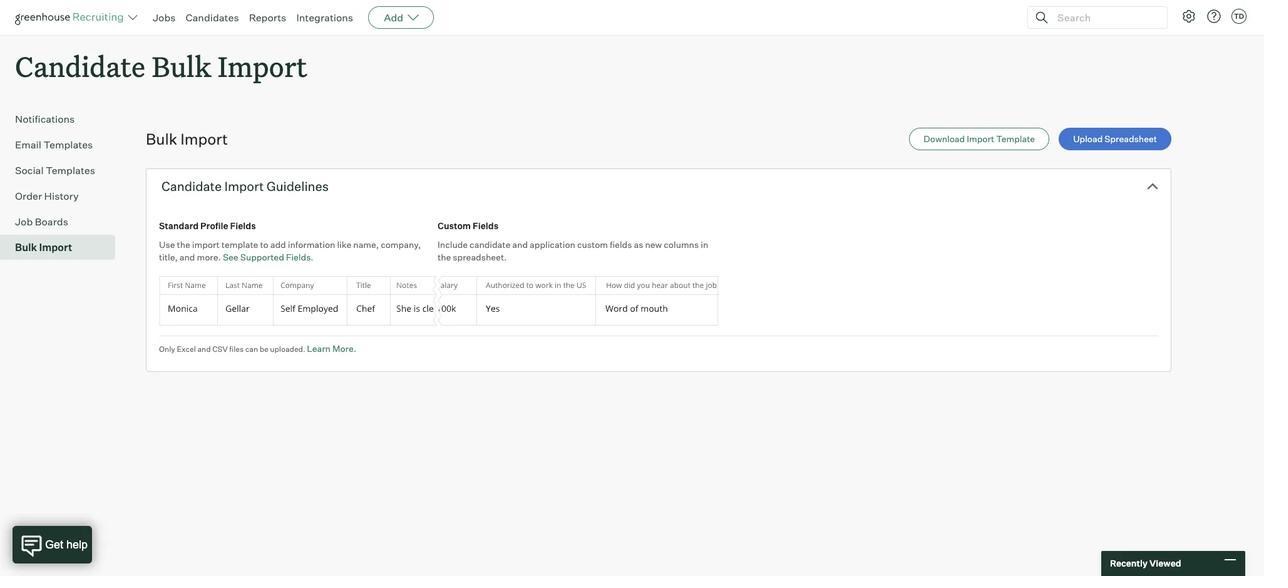 Task type: locate. For each thing, give the bounding box(es) containing it.
import down boards
[[39, 241, 72, 254]]

notifications
[[15, 113, 75, 125]]

profile
[[200, 221, 228, 231]]

fields up template
[[230, 221, 256, 231]]

1 horizontal spatial bulk import
[[146, 130, 228, 149]]

bulk import
[[146, 130, 228, 149], [15, 241, 72, 254]]

download
[[924, 133, 965, 144]]

job boards
[[15, 216, 68, 228]]

bulk inside bulk import link
[[15, 241, 37, 254]]

1 vertical spatial templates
[[46, 164, 95, 177]]

add
[[270, 239, 286, 250]]

and right 'candidate'
[[512, 239, 528, 250]]

standard
[[159, 221, 199, 231]]

integrations
[[296, 11, 353, 24]]

and inside include candidate and application custom fields as new columns in the spreadsheet.
[[512, 239, 528, 250]]

and right title,
[[180, 252, 195, 262]]

and inside only excel and csv files can be uploaded. learn more.
[[197, 344, 211, 354]]

templates down the 'notifications' link
[[43, 138, 93, 151]]

order history
[[15, 190, 79, 202]]

and
[[512, 239, 528, 250], [180, 252, 195, 262], [197, 344, 211, 354]]

and left csv
[[197, 344, 211, 354]]

excel
[[177, 344, 196, 354]]

the inside include candidate and application custom fields as new columns in the spreadsheet.
[[438, 252, 451, 262]]

0 vertical spatial and
[[512, 239, 528, 250]]

in
[[701, 239, 708, 250]]

fields up 'candidate'
[[473, 221, 498, 231]]

2 horizontal spatial and
[[512, 239, 528, 250]]

0 horizontal spatial and
[[180, 252, 195, 262]]

as
[[634, 239, 643, 250]]

1 vertical spatial candidate
[[162, 179, 222, 194]]

recently
[[1110, 558, 1148, 569]]

recently viewed
[[1110, 558, 1181, 569]]

social
[[15, 164, 44, 177]]

learn more. link
[[307, 343, 356, 354]]

download import template link
[[909, 128, 1049, 150]]

1 vertical spatial the
[[438, 252, 451, 262]]

standard profile fields
[[159, 221, 256, 231]]

candidate up standard
[[162, 179, 222, 194]]

1 horizontal spatial the
[[438, 252, 451, 262]]

0 horizontal spatial fields
[[230, 221, 256, 231]]

supported
[[240, 252, 284, 262]]

fields.
[[286, 252, 313, 262]]

1 vertical spatial and
[[180, 252, 195, 262]]

email
[[15, 138, 41, 151]]

like
[[337, 239, 351, 250]]

include candidate and application custom fields as new columns in the spreadsheet.
[[438, 239, 708, 262]]

see supported fields.
[[223, 252, 313, 262]]

job
[[15, 216, 33, 228]]

2 fields from the left
[[473, 221, 498, 231]]

information
[[288, 239, 335, 250]]

import left template
[[967, 133, 994, 144]]

1 horizontal spatial candidate
[[162, 179, 222, 194]]

2 vertical spatial and
[[197, 344, 211, 354]]

configure image
[[1182, 9, 1197, 24]]

social templates link
[[15, 163, 110, 178]]

candidate import guidelines
[[162, 179, 329, 194]]

bulk import link
[[15, 240, 110, 255]]

upload
[[1073, 133, 1103, 144]]

2 vertical spatial bulk
[[15, 241, 37, 254]]

the right the use
[[177, 239, 190, 250]]

company,
[[381, 239, 421, 250]]

1 fields from the left
[[230, 221, 256, 231]]

0 vertical spatial candidate
[[15, 48, 145, 85]]

bulk
[[152, 48, 211, 85], [146, 130, 177, 149], [15, 241, 37, 254]]

only excel and csv files can be uploaded. learn more.
[[159, 343, 356, 354]]

0 horizontal spatial the
[[177, 239, 190, 250]]

notifications link
[[15, 112, 110, 127]]

the
[[177, 239, 190, 250], [438, 252, 451, 262]]

candidate down greenhouse recruiting image
[[15, 48, 145, 85]]

files
[[229, 344, 244, 354]]

email templates
[[15, 138, 93, 151]]

td button
[[1232, 9, 1247, 24]]

0 vertical spatial the
[[177, 239, 190, 250]]

0 horizontal spatial candidate
[[15, 48, 145, 85]]

can
[[245, 344, 258, 354]]

fields
[[230, 221, 256, 231], [473, 221, 498, 231]]

1 horizontal spatial fields
[[473, 221, 498, 231]]

templates
[[43, 138, 93, 151], [46, 164, 95, 177]]

custom
[[577, 239, 608, 250]]

templates up the order history link
[[46, 164, 95, 177]]

jobs link
[[153, 11, 176, 24]]

the down include
[[438, 252, 451, 262]]

candidates
[[186, 11, 239, 24]]

and for candidate
[[512, 239, 528, 250]]

add button
[[368, 6, 434, 29]]

0 vertical spatial templates
[[43, 138, 93, 151]]

candidate
[[15, 48, 145, 85], [162, 179, 222, 194]]

name,
[[353, 239, 379, 250]]

to
[[260, 239, 268, 250]]

boards
[[35, 216, 68, 228]]

download import template
[[924, 133, 1035, 144]]

custom
[[438, 221, 471, 231]]

more.
[[197, 252, 221, 262]]

td button
[[1229, 6, 1249, 26]]

1 horizontal spatial and
[[197, 344, 211, 354]]

import
[[218, 48, 307, 85], [180, 130, 228, 149], [967, 133, 994, 144], [224, 179, 264, 194], [39, 241, 72, 254]]

the inside use the import template to add information like name, company, title, and more.
[[177, 239, 190, 250]]

0 horizontal spatial bulk import
[[15, 241, 72, 254]]



Task type: vqa. For each thing, say whether or not it's contained in the screenshot.
Designer (50) Interview to schedule for Technical Interview for
no



Task type: describe. For each thing, give the bounding box(es) containing it.
use
[[159, 239, 175, 250]]

template
[[222, 239, 258, 250]]

and inside use the import template to add information like name, company, title, and more.
[[180, 252, 195, 262]]

import down reports
[[218, 48, 307, 85]]

upload spreadsheet button
[[1059, 128, 1172, 150]]

email templates link
[[15, 137, 110, 152]]

1 vertical spatial bulk
[[146, 130, 177, 149]]

uploaded.
[[270, 344, 305, 354]]

see supported fields. link
[[223, 252, 313, 262]]

1 vertical spatial bulk import
[[15, 241, 72, 254]]

0 vertical spatial bulk import
[[146, 130, 228, 149]]

0 vertical spatial bulk
[[152, 48, 211, 85]]

candidate for candidate bulk import
[[15, 48, 145, 85]]

candidate for candidate import guidelines
[[162, 179, 222, 194]]

custom fields
[[438, 221, 498, 231]]

candidates link
[[186, 11, 239, 24]]

import
[[192, 239, 220, 250]]

and for excel
[[197, 344, 211, 354]]

greenhouse recruiting image
[[15, 10, 128, 25]]

spreadsheet
[[1105, 133, 1157, 144]]

order
[[15, 190, 42, 202]]

spreadsheet.
[[453, 252, 507, 262]]

include
[[438, 239, 468, 250]]

new
[[645, 239, 662, 250]]

social templates
[[15, 164, 95, 177]]

candidate
[[470, 239, 510, 250]]

reports
[[249, 11, 286, 24]]

application
[[530, 239, 575, 250]]

csv
[[212, 344, 228, 354]]

viewed
[[1150, 558, 1181, 569]]

template
[[996, 133, 1035, 144]]

integrations link
[[296, 11, 353, 24]]

more.
[[332, 343, 356, 354]]

td
[[1234, 12, 1244, 21]]

learn
[[307, 343, 331, 354]]

be
[[260, 344, 268, 354]]

history
[[44, 190, 79, 202]]

guidelines
[[267, 179, 329, 194]]

columns
[[664, 239, 699, 250]]

import up profile
[[224, 179, 264, 194]]

reports link
[[249, 11, 286, 24]]

import up candidate import guidelines on the left
[[180, 130, 228, 149]]

templates for email templates
[[43, 138, 93, 151]]

title,
[[159, 252, 178, 262]]

use the import template to add information like name, company, title, and more.
[[159, 239, 421, 262]]

add
[[384, 11, 403, 24]]

see
[[223, 252, 238, 262]]

only
[[159, 344, 175, 354]]

fields
[[610, 239, 632, 250]]

job boards link
[[15, 214, 110, 229]]

jobs
[[153, 11, 176, 24]]

candidate bulk import
[[15, 48, 307, 85]]

Search text field
[[1054, 8, 1156, 27]]

templates for social templates
[[46, 164, 95, 177]]

order history link
[[15, 189, 110, 204]]

upload spreadsheet
[[1073, 133, 1157, 144]]



